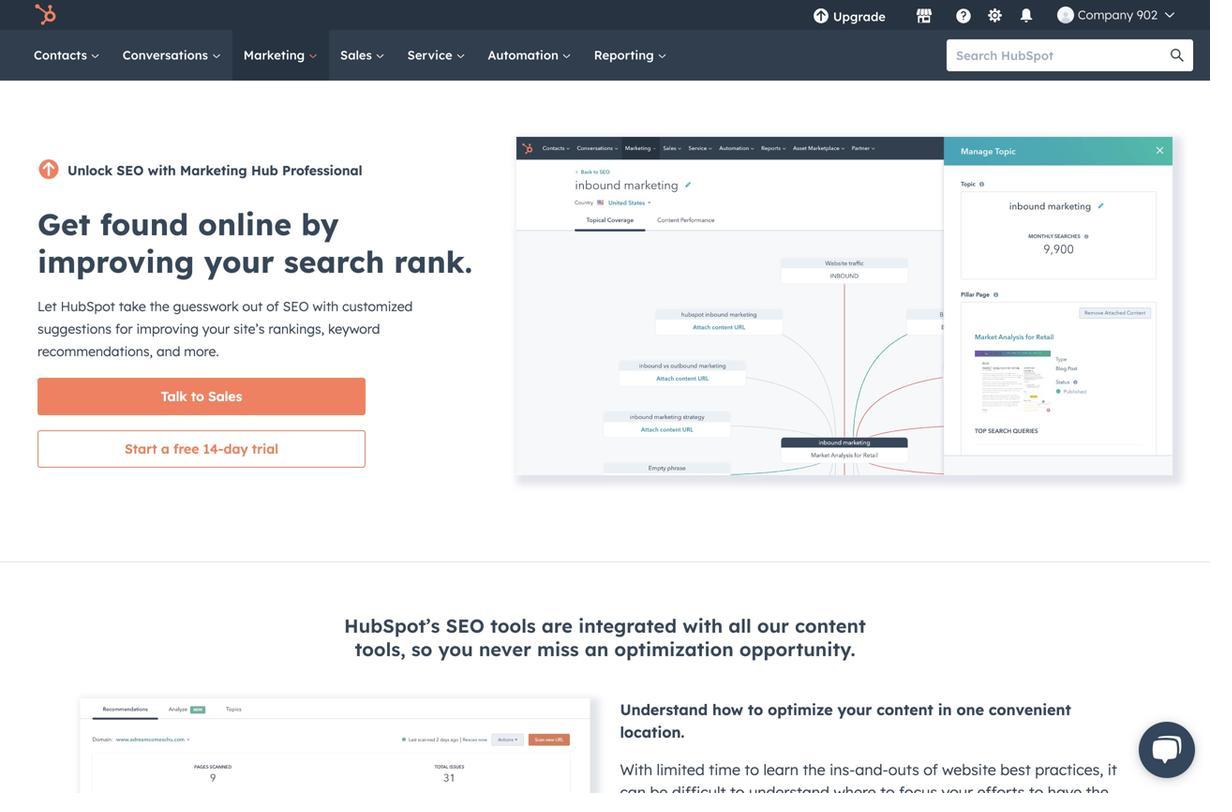 Task type: describe. For each thing, give the bounding box(es) containing it.
seo inside let hubspot take the guesswork out of seo with customized suggestions for improving your site's rankings, keyword recommendations, and more.
[[283, 298, 309, 315]]

optimization
[[615, 638, 734, 661]]

day
[[224, 441, 248, 457]]

where
[[834, 783, 876, 793]]

with inside let hubspot take the guesswork out of seo with customized suggestions for improving your site's rankings, keyword recommendations, and more.
[[313, 298, 339, 315]]

automation link
[[477, 30, 583, 81]]

take
[[119, 298, 146, 315]]

hubspot image
[[34, 4, 56, 26]]

to right time
[[745, 760, 759, 779]]

sales inside button
[[208, 388, 242, 405]]

search image
[[1171, 49, 1184, 62]]

service
[[408, 47, 456, 63]]

hub
[[251, 162, 278, 179]]

practices,
[[1035, 760, 1104, 779]]

conversations
[[123, 47, 212, 63]]

can
[[620, 783, 646, 793]]

search
[[284, 243, 385, 280]]

opportunity.
[[740, 638, 856, 661]]

seo for hubspot's
[[446, 614, 485, 638]]

company
[[1078, 7, 1134, 23]]

to down the best
[[1029, 783, 1044, 793]]

limited
[[657, 760, 705, 779]]

understand
[[749, 783, 830, 793]]

let hubspot take the guesswork out of seo with customized suggestions for improving your site's rankings, keyword recommendations, and more.
[[38, 298, 413, 360]]

902
[[1137, 7, 1158, 23]]

0 vertical spatial marketing
[[244, 47, 309, 63]]

out
[[242, 298, 263, 315]]

focus
[[899, 783, 938, 793]]

are
[[542, 614, 573, 638]]

time
[[709, 760, 741, 779]]

reporting link
[[583, 30, 678, 81]]

hubspot link
[[23, 4, 70, 26]]

to down time
[[730, 783, 745, 793]]

efforts
[[978, 783, 1025, 793]]

upgrade
[[833, 9, 886, 24]]

your inside understand how to optimize your content in one convenient location.
[[838, 700, 872, 719]]

tools
[[490, 614, 536, 638]]

for
[[115, 321, 133, 337]]

of inside let hubspot take the guesswork out of seo with customized suggestions for improving your site's rankings, keyword recommendations, and more.
[[267, 298, 279, 315]]

automation
[[488, 47, 562, 63]]

one
[[957, 700, 984, 719]]

your inside get found online by improving your search rank.
[[204, 243, 274, 280]]

marketplaces image
[[916, 8, 933, 25]]

unlock seo with marketing hub professional
[[68, 162, 363, 179]]

integrated
[[579, 614, 677, 638]]

rankings,
[[269, 321, 325, 337]]

customized
[[342, 298, 413, 315]]

best
[[1001, 760, 1031, 779]]

company 902
[[1078, 7, 1158, 23]]

online
[[198, 205, 292, 243]]

notifications button
[[1011, 0, 1043, 30]]

chat widget region
[[1109, 703, 1210, 793]]

seo for unlock
[[117, 162, 144, 179]]

of inside with limited time to learn the ins-and-outs of website best practices, it can be difficult to understand where to focus your efforts to have th
[[924, 760, 938, 779]]

search button
[[1162, 39, 1194, 71]]

marketing link
[[232, 30, 329, 81]]

all
[[729, 614, 752, 638]]

notifications image
[[1018, 8, 1035, 25]]

by
[[301, 205, 339, 243]]

location.
[[620, 723, 685, 742]]

it
[[1108, 760, 1118, 779]]

more.
[[184, 343, 219, 360]]

hubspot's seo tools are integrated with all our content tools, so you never miss an optimization opportunity.
[[344, 614, 866, 661]]

help image
[[955, 8, 972, 25]]

content inside the hubspot's seo tools are integrated with all our content tools, so you never miss an optimization opportunity.
[[795, 614, 866, 638]]

company 902 button
[[1046, 0, 1186, 30]]

to inside understand how to optimize your content in one convenient location.
[[748, 700, 763, 719]]

outs
[[889, 760, 920, 779]]

site's
[[234, 321, 265, 337]]

Search HubSpot search field
[[947, 39, 1177, 71]]

upgrade image
[[813, 8, 830, 25]]

professional
[[282, 162, 363, 179]]

1 vertical spatial marketing
[[180, 162, 247, 179]]

our
[[758, 614, 789, 638]]

sales link
[[329, 30, 396, 81]]



Task type: locate. For each thing, give the bounding box(es) containing it.
your down website
[[942, 783, 973, 793]]

with left all
[[683, 614, 723, 638]]

keyword
[[328, 321, 380, 337]]

1 vertical spatial improving
[[136, 321, 199, 337]]

with inside the hubspot's seo tools are integrated with all our content tools, so you never miss an optimization opportunity.
[[683, 614, 723, 638]]

0 vertical spatial of
[[267, 298, 279, 315]]

content
[[795, 614, 866, 638], [877, 700, 934, 719]]

an
[[585, 638, 609, 661]]

with
[[620, 760, 653, 779]]

0 horizontal spatial seo
[[117, 162, 144, 179]]

1 horizontal spatial the
[[803, 760, 826, 779]]

how
[[713, 700, 743, 719]]

1 vertical spatial with
[[313, 298, 339, 315]]

to down "and-"
[[881, 783, 895, 793]]

improving
[[38, 243, 194, 280], [136, 321, 199, 337]]

content left in
[[877, 700, 934, 719]]

with up "keyword"
[[313, 298, 339, 315]]

content right our at the bottom right of the page
[[795, 614, 866, 638]]

1 vertical spatial the
[[803, 760, 826, 779]]

the inside with limited time to learn the ins-and-outs of website best practices, it can be difficult to understand where to focus your efforts to have th
[[803, 760, 826, 779]]

reporting
[[594, 47, 658, 63]]

free
[[173, 441, 199, 457]]

mateo roberts image
[[1058, 7, 1074, 23]]

you
[[438, 638, 473, 661]]

0 vertical spatial with
[[148, 162, 176, 179]]

learn
[[764, 760, 799, 779]]

of right out
[[267, 298, 279, 315]]

and
[[157, 343, 180, 360]]

0 vertical spatial content
[[795, 614, 866, 638]]

sales left service
[[340, 47, 376, 63]]

talk
[[161, 388, 187, 405]]

marketing
[[244, 47, 309, 63], [180, 162, 247, 179]]

get
[[38, 205, 90, 243]]

improving up and
[[136, 321, 199, 337]]

your down guesswork
[[202, 321, 230, 337]]

talk to sales
[[161, 388, 242, 405]]

sales
[[340, 47, 376, 63], [208, 388, 242, 405]]

seo up rankings,
[[283, 298, 309, 315]]

content inside understand how to optimize your content in one convenient location.
[[877, 700, 934, 719]]

to right talk
[[191, 388, 204, 405]]

with up the found
[[148, 162, 176, 179]]

unlock
[[68, 162, 113, 179]]

the inside let hubspot take the guesswork out of seo with customized suggestions for improving your site's rankings, keyword recommendations, and more.
[[150, 298, 169, 315]]

suggestions
[[38, 321, 112, 337]]

the right take
[[150, 298, 169, 315]]

never
[[479, 638, 531, 661]]

start
[[125, 441, 157, 457]]

1 horizontal spatial content
[[877, 700, 934, 719]]

0 vertical spatial the
[[150, 298, 169, 315]]

so
[[411, 638, 433, 661]]

2 vertical spatial seo
[[446, 614, 485, 638]]

website
[[942, 760, 996, 779]]

1 horizontal spatial seo
[[283, 298, 309, 315]]

2 horizontal spatial seo
[[446, 614, 485, 638]]

the
[[150, 298, 169, 315], [803, 760, 826, 779]]

optimize
[[768, 700, 833, 719]]

the left the ins-
[[803, 760, 826, 779]]

your right optimize
[[838, 700, 872, 719]]

to inside button
[[191, 388, 204, 405]]

2 horizontal spatial with
[[683, 614, 723, 638]]

have
[[1048, 783, 1082, 793]]

start a free 14-day trial button
[[38, 430, 366, 468]]

0 horizontal spatial the
[[150, 298, 169, 315]]

guesswork
[[173, 298, 239, 315]]

and-
[[856, 760, 889, 779]]

miss
[[537, 638, 579, 661]]

be
[[650, 783, 668, 793]]

0 horizontal spatial sales
[[208, 388, 242, 405]]

found
[[100, 205, 188, 243]]

conversations link
[[111, 30, 232, 81]]

understand
[[620, 700, 708, 719]]

1 vertical spatial content
[[877, 700, 934, 719]]

improving up take
[[38, 243, 194, 280]]

a
[[161, 441, 170, 457]]

1 vertical spatial seo
[[283, 298, 309, 315]]

difficult
[[672, 783, 726, 793]]

0 horizontal spatial with
[[148, 162, 176, 179]]

your up out
[[204, 243, 274, 280]]

recommendations,
[[38, 343, 153, 360]]

marketing left sales link
[[244, 47, 309, 63]]

let
[[38, 298, 57, 315]]

0 vertical spatial sales
[[340, 47, 376, 63]]

your
[[204, 243, 274, 280], [202, 321, 230, 337], [838, 700, 872, 719], [942, 783, 973, 793]]

to right how
[[748, 700, 763, 719]]

settings link
[[983, 5, 1007, 25]]

1 horizontal spatial with
[[313, 298, 339, 315]]

contacts
[[34, 47, 91, 63]]

tools,
[[355, 638, 406, 661]]

14-
[[203, 441, 224, 457]]

1 vertical spatial sales
[[208, 388, 242, 405]]

ins-
[[830, 760, 856, 779]]

hubspot's
[[344, 614, 440, 638]]

menu containing company 902
[[800, 0, 1188, 30]]

with limited time to learn the ins-and-outs of website best practices, it can be difficult to understand where to focus your efforts to have th
[[620, 760, 1118, 793]]

service link
[[396, 30, 477, 81]]

2 vertical spatial with
[[683, 614, 723, 638]]

menu
[[800, 0, 1188, 30]]

hubspot
[[61, 298, 115, 315]]

1 vertical spatial of
[[924, 760, 938, 779]]

of up focus
[[924, 760, 938, 779]]

of
[[267, 298, 279, 315], [924, 760, 938, 779]]

marketing left hub
[[180, 162, 247, 179]]

talk to sales button
[[38, 378, 366, 415]]

your inside let hubspot take the guesswork out of seo with customized suggestions for improving your site's rankings, keyword recommendations, and more.
[[202, 321, 230, 337]]

improving inside get found online by improving your search rank.
[[38, 243, 194, 280]]

1 horizontal spatial of
[[924, 760, 938, 779]]

marketplaces button
[[905, 0, 944, 30]]

your inside with limited time to learn the ins-and-outs of website best practices, it can be difficult to understand where to focus your efforts to have th
[[942, 783, 973, 793]]

understand how to optimize your content in one convenient location.
[[620, 700, 1071, 742]]

seo left the tools
[[446, 614, 485, 638]]

help button
[[948, 0, 980, 30]]

menu item
[[899, 0, 903, 30]]

0 horizontal spatial of
[[267, 298, 279, 315]]

1 horizontal spatial sales
[[340, 47, 376, 63]]

seo right unlock
[[117, 162, 144, 179]]

0 vertical spatial improving
[[38, 243, 194, 280]]

start a free 14-day trial
[[125, 441, 278, 457]]

convenient
[[989, 700, 1071, 719]]

0 horizontal spatial content
[[795, 614, 866, 638]]

contacts link
[[23, 30, 111, 81]]

seo
[[117, 162, 144, 179], [283, 298, 309, 315], [446, 614, 485, 638]]

0 vertical spatial seo
[[117, 162, 144, 179]]

rank.
[[394, 243, 473, 280]]

seo inside the hubspot's seo tools are integrated with all our content tools, so you never miss an optimization opportunity.
[[446, 614, 485, 638]]

in
[[938, 700, 952, 719]]

sales down "more."
[[208, 388, 242, 405]]

improving inside let hubspot take the guesswork out of seo with customized suggestions for improving your site's rankings, keyword recommendations, and more.
[[136, 321, 199, 337]]

settings image
[[987, 8, 1004, 25]]

trial
[[252, 441, 278, 457]]

get found online by improving your search rank.
[[38, 205, 473, 280]]



Task type: vqa. For each thing, say whether or not it's contained in the screenshot.
to
yes



